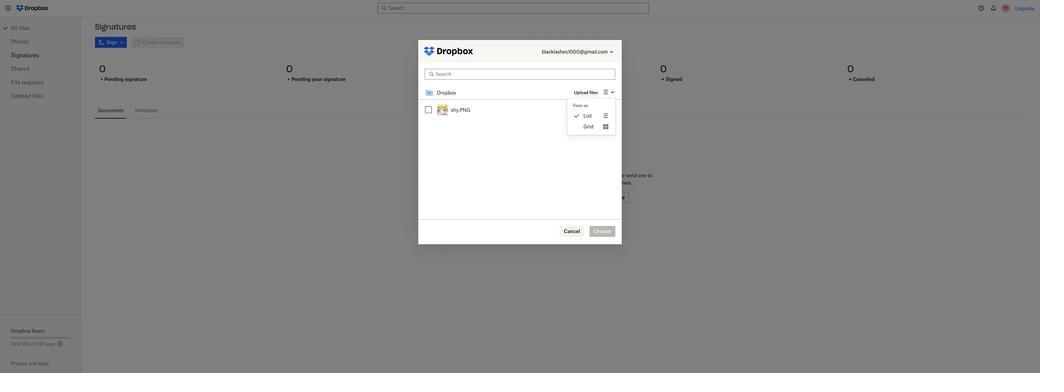 Task type: vqa. For each thing, say whether or not it's contained in the screenshot.
Add Photos Or Videos To Your Dropbox And They'Ll Appear Here.
no



Task type: locate. For each thing, give the bounding box(es) containing it.
signature
[[125, 76, 147, 82], [324, 76, 346, 82]]

1 pending from the left
[[105, 76, 124, 82]]

whether you sign a document or send one to others for signature, it appears here.
[[552, 173, 652, 186]]

0 up canceled at right
[[848, 63, 854, 75]]

deleted files link
[[11, 89, 71, 103]]

files for all files
[[19, 25, 30, 32]]

pending up documents
[[105, 76, 124, 82]]

tab list containing documents
[[95, 103, 1024, 119]]

2 signature from the left
[[324, 76, 346, 82]]

0 horizontal spatial files
[[19, 25, 30, 32]]

all files
[[11, 25, 30, 32]]

signature,
[[574, 180, 597, 186]]

0
[[99, 63, 106, 75], [286, 63, 293, 75], [473, 63, 480, 75], [661, 63, 667, 75], [848, 63, 854, 75]]

requests
[[22, 79, 44, 86]]

1 horizontal spatial signatures
[[95, 22, 136, 32]]

files down the file requests link on the left
[[32, 93, 43, 99]]

1 vertical spatial files
[[32, 93, 43, 99]]

privacy and legal link
[[11, 361, 81, 367]]

2 pending from the left
[[292, 76, 311, 82]]

0 vertical spatial signatures
[[95, 22, 136, 32]]

documents
[[98, 108, 124, 113]]

privacy and legal
[[11, 361, 49, 367]]

and
[[28, 361, 37, 367]]

send
[[626, 173, 637, 179]]

privacy
[[11, 361, 27, 367]]

1 horizontal spatial signature
[[324, 76, 346, 82]]

3 0 from the left
[[473, 63, 480, 75]]

pending
[[105, 76, 124, 82], [292, 76, 311, 82]]

global header element
[[0, 0, 1041, 17]]

0 for pending signature
[[99, 63, 106, 75]]

one
[[639, 173, 647, 179]]

upgrade link
[[1016, 5, 1035, 11]]

for
[[567, 180, 573, 186]]

0 for declined
[[473, 63, 480, 75]]

signature right your
[[324, 76, 346, 82]]

1 0 from the left
[[99, 63, 106, 75]]

dropbox logo - go to the homepage image
[[14, 3, 51, 14]]

signature up templates
[[125, 76, 147, 82]]

dropbox basic
[[11, 329, 45, 334]]

signed
[[666, 76, 683, 82]]

documents tab
[[95, 103, 126, 119]]

photos
[[11, 38, 28, 45]]

it
[[598, 180, 601, 186]]

photos link
[[11, 35, 71, 49]]

all files link
[[11, 23, 81, 34]]

gb
[[38, 342, 44, 347]]

2 0 from the left
[[286, 63, 293, 75]]

0 vertical spatial files
[[19, 25, 30, 32]]

0 up 'pending your signature'
[[286, 63, 293, 75]]

here.
[[622, 180, 633, 186]]

sign
[[582, 173, 591, 179]]

files
[[19, 25, 30, 32], [32, 93, 43, 99]]

1 horizontal spatial files
[[32, 93, 43, 99]]

file requests link
[[11, 76, 71, 89]]

canceled
[[853, 76, 875, 82]]

signatures
[[95, 22, 136, 32], [11, 52, 39, 59]]

tab list
[[95, 103, 1024, 119]]

pending your signature
[[292, 76, 346, 82]]

5 0 from the left
[[848, 63, 854, 75]]

used
[[46, 342, 55, 347]]

4 0 from the left
[[661, 63, 667, 75]]

1 vertical spatial signatures
[[11, 52, 39, 59]]

document
[[597, 173, 619, 179]]

pending left your
[[292, 76, 311, 82]]

2
[[34, 342, 37, 347]]

templates tab
[[132, 103, 161, 119]]

0 for pending your signature
[[286, 63, 293, 75]]

0 up the signed
[[661, 63, 667, 75]]

basic
[[32, 329, 45, 334]]

files right all
[[19, 25, 30, 32]]

28.57
[[11, 342, 22, 347]]

or
[[621, 173, 625, 179]]

1 horizontal spatial pending
[[292, 76, 311, 82]]

0 horizontal spatial pending
[[105, 76, 124, 82]]

you
[[573, 173, 581, 179]]

deleted files
[[11, 93, 43, 99]]

pending for pending your signature
[[292, 76, 311, 82]]

0 horizontal spatial signatures
[[11, 52, 39, 59]]

0 up pending signature
[[99, 63, 106, 75]]

0 horizontal spatial signature
[[125, 76, 147, 82]]

0 up declined
[[473, 63, 480, 75]]



Task type: describe. For each thing, give the bounding box(es) containing it.
1 signature from the left
[[125, 76, 147, 82]]

whether
[[552, 173, 571, 179]]

declined
[[479, 76, 500, 82]]

get more space image
[[56, 340, 64, 349]]

pending signature
[[105, 76, 147, 82]]

kb
[[23, 342, 29, 347]]

shared
[[11, 66, 29, 72]]

deleted
[[11, 93, 31, 99]]

others
[[552, 180, 566, 186]]

to
[[648, 173, 652, 179]]

0 for signed
[[661, 63, 667, 75]]

legal
[[38, 361, 49, 367]]

appears
[[602, 180, 620, 186]]

signatures inside signatures link
[[11, 52, 39, 59]]

your
[[312, 76, 322, 82]]

shared link
[[11, 62, 71, 76]]

0 for canceled
[[848, 63, 854, 75]]

upgrade
[[1016, 5, 1035, 11]]

file requests
[[11, 79, 44, 86]]

files for deleted files
[[32, 93, 43, 99]]

choose a file to sign dialog
[[418, 40, 622, 245]]

file
[[11, 79, 20, 86]]

28.57 kb of 2 gb used
[[11, 342, 55, 347]]

dropbox
[[11, 329, 31, 334]]

templates
[[135, 108, 158, 113]]

of
[[30, 342, 33, 347]]

a
[[593, 173, 595, 179]]

signatures link
[[11, 49, 71, 62]]

all
[[11, 25, 18, 32]]

pending for pending signature
[[105, 76, 124, 82]]



